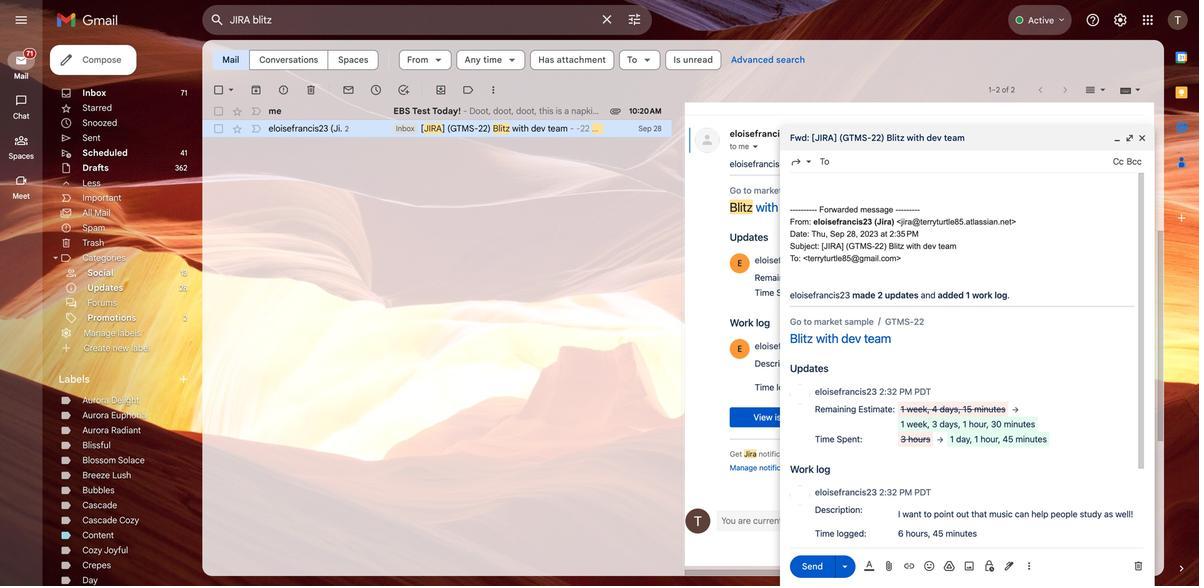Task type: locate. For each thing, give the bounding box(es) containing it.
0 horizontal spatial market
[[754, 185, 782, 195]]

2 vertical spatial log
[[817, 463, 831, 475]]

manage
[[84, 328, 116, 339], [730, 463, 758, 472]]

0 horizontal spatial logged:
[[777, 382, 807, 392]]

2:35 pm left (6
[[1000, 129, 1026, 139]]

sample for gtms-
[[845, 317, 874, 327]]

0 vertical spatial 6
[[838, 382, 844, 392]]

(jira) left the <
[[797, 128, 820, 139]]

has
[[539, 54, 555, 65]]

aurora delight
[[82, 395, 139, 406]]

inbox left [
[[396, 124, 415, 133]]

→ image inside message body text box
[[1011, 405, 1021, 415]]

to up blitz with dev team link
[[804, 317, 812, 327]]

1 left the and
[[915, 288, 919, 298]]

-
[[463, 106, 467, 117], [570, 123, 574, 134], [577, 123, 581, 134], [790, 205, 793, 214], [793, 205, 796, 214], [796, 205, 799, 214], [799, 205, 801, 214], [801, 205, 804, 214], [804, 205, 807, 214], [807, 205, 809, 214], [809, 205, 812, 214], [812, 205, 815, 214], [815, 205, 818, 214], [896, 205, 899, 214], [899, 205, 901, 214], [901, 205, 904, 214], [904, 205, 907, 214], [907, 205, 910, 214], [910, 205, 912, 214], [912, 205, 915, 214], [915, 205, 918, 214], [918, 205, 920, 214]]

2023
[[861, 229, 879, 239]]

0 vertical spatial spaces
[[338, 54, 369, 65]]

1 week, from the top
[[907, 404, 930, 414]]

estimate: for team
[[799, 273, 835, 283]]

aurora for aurora radiant
[[82, 425, 109, 436]]

spent:
[[777, 288, 803, 298], [837, 434, 863, 444]]

spent: down the to:
[[777, 288, 803, 298]]

go inside go to market sample / gtms-22 blitz with dev team
[[790, 317, 802, 327]]

hour, down 30 at the bottom right
[[981, 434, 1001, 444]]

1 horizontal spatial me
[[739, 142, 750, 151]]

0 horizontal spatial work
[[730, 317, 754, 329]]

1 horizontal spatial sep
[[830, 229, 845, 239]]

0 vertical spatial [jira]
[[812, 132, 838, 143]]

→ image for 1 week, 4 days, 15 minutes
[[1011, 405, 1021, 415]]

1 day, 1 hour, 45 minutes inside message body text box
[[951, 434, 1047, 444]]

day link
[[82, 575, 98, 586]]

3 up the
[[901, 434, 906, 444]]

none text field inside fwd: [jira] (gtms-22) blitz with dev team dialog
[[835, 152, 1114, 172]]

(gtms- up <terryturtle85@gmail.com>
[[846, 242, 875, 251]]

description: for description:
[[755, 358, 803, 369]]

notifications up manage notifications link
[[759, 450, 801, 458]]

logged: inside message body text box
[[837, 528, 867, 539]]

type of response image
[[790, 156, 803, 168]]

more send options image
[[839, 560, 852, 573]]

spaces inside 'button'
[[338, 54, 369, 65]]

get
[[730, 450, 742, 458]]

manage inside manage labels create new label
[[84, 328, 116, 339]]

go for team
[[730, 185, 742, 195]]

market inside go to market sample / gtms-22 blitz with dev team
[[814, 317, 843, 327]]

0 vertical spatial day,
[[896, 288, 912, 298]]

None text field
[[835, 152, 1114, 172]]

1 aurora from the top
[[82, 395, 109, 406]]

2 inside message body text box
[[878, 290, 883, 300]]

day, inside message body text box
[[957, 434, 973, 444]]

0 horizontal spatial 6
[[838, 382, 844, 392]]

2 right type of response icon at top right
[[818, 159, 823, 169]]

1 vertical spatial 2:35 pm
[[890, 229, 919, 239]]

your for reply
[[821, 516, 839, 527]]

2 right the of
[[1011, 85, 1015, 95]]

gmail image
[[56, 7, 124, 32]]

work inside message body text box
[[790, 463, 814, 475]]

3 hours for dev
[[841, 288, 871, 298]]

2:32 pm pdt
[[819, 255, 871, 265], [819, 341, 871, 351], [880, 386, 932, 397], [880, 487, 932, 497]]

snooze image
[[370, 84, 382, 96]]

0 vertical spatial week,
[[907, 404, 930, 414]]

manage labels create new label
[[84, 328, 150, 354]]

aurora down aurora delight link
[[82, 410, 109, 421]]

log for team
[[756, 317, 770, 329]]

0 horizontal spatial updates
[[825, 159, 859, 169]]

give feedback link
[[814, 463, 863, 472]]

1 horizontal spatial logged:
[[837, 528, 867, 539]]

1 vertical spatial work
[[790, 463, 814, 475]]

dev inside the ---------- forwarded message --------- from: eloisefrancis23 (jira) <jira@terryturtle85.atlassian.net> date: thu, sep 28, 2023 at 2:35 pm subject: [jira] (gtms-22) blitz with dev team to:  <terryturtle85@gmail.com>
[[924, 242, 937, 251]]

list
[[685, 0, 1145, 544]]

2 left the of
[[997, 85, 1001, 95]]

aurora
[[82, 395, 109, 406], [82, 410, 109, 421], [82, 425, 109, 436]]

0 vertical spatial work log
[[730, 317, 770, 329]]

sep right thu,
[[830, 229, 845, 239]]

2 for 1 – 2 of 2
[[997, 85, 1001, 95]]

(jira) up at
[[875, 217, 895, 227]]

spaces down chat heading
[[9, 152, 34, 161]]

1 horizontal spatial 71
[[181, 88, 187, 98]]

bubbles
[[82, 485, 115, 496]]

blitz inside go to market sample / gtms-22 blitz with dev team
[[790, 331, 814, 346]]

28 down 10:20 am
[[654, 124, 662, 133]]

send
[[802, 561, 823, 572]]

time logged: for blitz
[[815, 528, 867, 539]]

hours, for dev
[[846, 382, 871, 392]]

download
[[857, 450, 891, 458]]

28, inside the ---------- forwarded message --------- from: eloisefrancis23 (jira) <jira@terryturtle85.atlassian.net> date: thu, sep 28, 2023 at 2:35 pm subject: [jira] (gtms-22) blitz with dev team to:  <terryturtle85@gmail.com>
[[847, 229, 859, 239]]

day
[[82, 575, 98, 586]]

sample inside go to market sample blitz with dev team
[[785, 185, 814, 195]]

2 vertical spatial hour,
[[981, 434, 1001, 444]]

eloisefrancis23 inside row
[[269, 123, 328, 134]]

more image
[[487, 84, 500, 96]]

spaces inside 'heading'
[[9, 152, 34, 161]]

team inside go to market sample / gtms-22 blitz with dev team
[[865, 331, 892, 346]]

support image
[[1086, 12, 1101, 27]]

sep 28, 2023, 2:35 pm (6 days ago) cell
[[952, 128, 1070, 140]]

0 vertical spatial market
[[754, 185, 782, 195]]

sep
[[639, 124, 652, 133], [952, 129, 965, 139], [830, 229, 845, 239]]

day, left the and
[[896, 288, 912, 298]]

added
[[938, 290, 964, 300]]

updates down blitz with dev team link
[[790, 362, 829, 374]]

spaces up mark as unread image
[[338, 54, 369, 65]]

conversations button
[[249, 49, 328, 71]]

hours up cloud
[[909, 434, 931, 444]]

28,
[[967, 129, 977, 139], [847, 229, 859, 239]]

0 vertical spatial logged:
[[777, 382, 807, 392]]

notifications left •
[[760, 463, 802, 472]]

6 inside message body text box
[[899, 528, 904, 539]]

hour, left 30 at the bottom right
[[969, 419, 989, 429]]

log
[[995, 290, 1008, 300], [756, 317, 770, 329], [817, 463, 831, 475]]

to right want
[[924, 509, 932, 519]]

spent: for team
[[777, 288, 803, 298]]

0 horizontal spatial manage
[[84, 328, 116, 339]]

that
[[972, 509, 988, 519]]

sep right >
[[952, 129, 965, 139]]

1 vertical spatial time logged:
[[815, 528, 867, 539]]

remaining down the to:
[[755, 273, 796, 283]]

1 vertical spatial remaining
[[815, 404, 857, 414]]

from button
[[399, 50, 452, 70]]

time logged: down reply
[[815, 528, 867, 539]]

0 horizontal spatial 3 hours
[[841, 288, 871, 298]]

spam link
[[82, 222, 105, 233]]

0 vertical spatial 6 hours, 45 minutes
[[838, 382, 917, 392]]

clear search image
[[595, 7, 620, 32]]

spent: up phone!
[[837, 434, 863, 444]]

are
[[738, 516, 751, 527]]

remaining estimate: up phone!
[[815, 404, 895, 414]]

row down ebs test today! -
[[202, 120, 672, 137]]

2 week, from the top
[[907, 419, 930, 429]]

all
[[82, 207, 92, 218]]

inbox up starred link
[[82, 87, 106, 98]]

1 vertical spatial 6 hours, 45 minutes
[[899, 528, 978, 539]]

[jira]
[[812, 132, 838, 143], [822, 242, 844, 251]]

description: for description: i want to point out that music can help people study as well!
[[815, 505, 863, 515]]

week, left 4 at the right bottom
[[907, 404, 930, 414]]

main menu image
[[14, 12, 29, 27]]

navigation
[[0, 40, 44, 586]]

sep inside cell
[[952, 129, 965, 139]]

1 horizontal spatial → image
[[1011, 405, 1021, 415]]

market up blitz with dev team link
[[814, 317, 843, 327]]

1 vertical spatial hours,
[[906, 528, 931, 539]]

work log for team
[[730, 317, 770, 329]]

work log
[[730, 317, 770, 329], [790, 463, 831, 475]]

your up give
[[814, 450, 829, 458]]

blitz inside the ---------- forwarded message --------- from: eloisefrancis23 (jira) <jira@terryturtle85.atlassian.net> date: thu, sep 28, 2023 at 2:35 pm subject: [jira] (gtms-22) blitz with dev team to:  <terryturtle85@gmail.com>
[[889, 242, 905, 251]]

description: up view issue
[[755, 358, 803, 369]]

2 right the (ji. on the left top of page
[[345, 124, 349, 134]]

estimate: down the to:
[[799, 273, 835, 283]]

1 horizontal spatial market
[[814, 317, 843, 327]]

made inside message body text box
[[853, 290, 876, 300]]

0 vertical spatial updates
[[730, 231, 769, 243]]

scheduled link
[[82, 147, 128, 158]]

0 vertical spatial 71
[[26, 49, 33, 58]]

0 vertical spatial hour,
[[921, 288, 941, 298]]

0 vertical spatial hours,
[[846, 382, 871, 392]]

6 hours, 45 minutes inside message body text box
[[899, 528, 978, 539]]

1 vertical spatial time spent:
[[815, 434, 863, 444]]

1 horizontal spatial cozy
[[119, 515, 139, 526]]

hour, up gtms-22 link
[[921, 288, 941, 298]]

1 horizontal spatial manage
[[730, 463, 758, 472]]

aurora for aurora euphoria
[[82, 410, 109, 421]]

description: up reply
[[815, 505, 863, 515]]

mail down search in mail icon
[[222, 54, 239, 65]]

week, for 3
[[907, 419, 930, 429]]

2 horizontal spatial updates
[[790, 362, 829, 374]]

1 horizontal spatial 28,
[[967, 129, 977, 139]]

to link
[[820, 156, 830, 167]]

remaining for team
[[755, 273, 796, 283]]

hours inside message body text box
[[909, 434, 931, 444]]

3 hours up cloud
[[901, 434, 931, 444]]

1 vertical spatial log
[[756, 317, 770, 329]]

estimate: inside message body text box
[[859, 404, 895, 414]]

time logged:
[[755, 382, 807, 392], [815, 528, 867, 539]]

6 hours, 45 minutes inside list
[[838, 382, 917, 392]]

week,
[[907, 404, 930, 414], [907, 419, 930, 429]]

0 vertical spatial remaining estimate:
[[755, 273, 835, 283]]

22) down more image
[[479, 123, 491, 134]]

2 for eloisefrancis23 made 2 updates
[[818, 159, 823, 169]]

separate
[[879, 516, 914, 527]]

content
[[82, 530, 114, 541]]

28
[[654, 124, 662, 133], [179, 283, 187, 293]]

description: i want to point out that music can help people study as well!
[[815, 505, 1134, 519]]

to:
[[790, 254, 801, 263]]

work log inside message body text box
[[790, 463, 831, 475]]

go
[[730, 185, 742, 195], [790, 317, 802, 327]]

go up blitz with dev team link
[[790, 317, 802, 327]]

3 hours inside message body text box
[[901, 434, 931, 444]]

spent: inside message body text box
[[837, 434, 863, 444]]

0 vertical spatial hours
[[848, 288, 871, 298]]

3
[[841, 288, 846, 298], [933, 419, 938, 429], [901, 434, 906, 444]]

blissful link
[[82, 440, 111, 451]]

discard draft ‪(⌘⇧d)‬ image
[[1133, 560, 1145, 572]]

drafts link
[[82, 162, 109, 173]]

0 horizontal spatial description:
[[755, 358, 803, 369]]

time spent: down the to:
[[755, 288, 803, 298]]

want
[[903, 509, 922, 519]]

description: inside list
[[755, 358, 803, 369]]

1 row from the top
[[202, 102, 672, 120]]

0 horizontal spatial hours,
[[846, 382, 871, 392]]

<
[[822, 129, 826, 139]]

3 hours
[[841, 288, 871, 298], [901, 434, 931, 444]]

(jira) inside the ---------- forwarded message --------- from: eloisefrancis23 (jira) <jira@terryturtle85.atlassian.net> date: thu, sep 28, 2023 at 2:35 pm subject: [jira] (gtms-22) blitz with dev team to:  <terryturtle85@gmail.com>
[[875, 217, 895, 227]]

all mail link
[[82, 207, 111, 218]]

1 horizontal spatial time logged:
[[815, 528, 867, 539]]

aurora delight link
[[82, 395, 139, 406]]

1 horizontal spatial 3 hours
[[901, 434, 931, 444]]

go to market sample link up blitz with dev team link
[[790, 317, 874, 327]]

71 up '41'
[[181, 88, 187, 98]]

1 vertical spatial updates
[[87, 282, 123, 293]]

1 down 15 at right
[[963, 419, 967, 429]]

(gtms- right ]
[[448, 123, 479, 134]]

your for phone!
[[814, 450, 829, 458]]

1 cascade from the top
[[82, 500, 117, 511]]

updates inside message body text box
[[790, 362, 829, 374]]

archive image
[[250, 84, 262, 96]]

eloisefrancis23 (ji. 2
[[269, 123, 349, 134]]

manage up the 'create'
[[84, 328, 116, 339]]

report spam image
[[277, 84, 290, 96]]

work for team
[[730, 317, 754, 329]]

sample down eloisefrancis23 made 2 updates
[[785, 185, 814, 195]]

Search in mail text field
[[230, 14, 592, 26]]

week, up cloud
[[907, 419, 930, 429]]

starred link
[[82, 102, 112, 113]]

28 down 13
[[179, 283, 187, 293]]

2 vertical spatial aurora
[[82, 425, 109, 436]]

2 inside eloisefrancis23 (ji. 2
[[345, 124, 349, 134]]

you are currently editing your reply in a separate window. show your draft here.
[[722, 516, 1036, 527]]

remaining estimate: inside message body text box
[[815, 404, 895, 414]]

1 vertical spatial to
[[820, 156, 830, 167]]

[
[[421, 123, 424, 134]]

remaining inside list
[[755, 273, 796, 283]]

hours, for 22
[[906, 528, 931, 539]]

description: inside "description: i want to point out that music can help people study as well!"
[[815, 505, 863, 515]]

remaining estimate: for team
[[755, 273, 835, 283]]

advanced search
[[732, 54, 806, 65]]

days, right 4 at the right bottom
[[940, 404, 961, 414]]

spam
[[82, 222, 105, 233]]

1 horizontal spatial remaining
[[815, 404, 857, 414]]

sep for sep 28, 2023, 2:35 pm (6 days ago)
[[952, 129, 965, 139]]

market down eloisefrancis23 made 2 updates
[[754, 185, 782, 195]]

1 day, 1 hour, 45 minutes down 30 at the bottom right
[[951, 434, 1047, 444]]

go down the to me
[[730, 185, 742, 195]]

0 vertical spatial 28
[[654, 124, 662, 133]]

eloisefrancis23 2:32 pm pdt
[[755, 255, 871, 265], [755, 341, 871, 351], [815, 386, 932, 397], [815, 487, 932, 497]]

0 vertical spatial to
[[628, 54, 638, 65]]

0 horizontal spatial work log
[[730, 317, 770, 329]]

subject:
[[790, 242, 820, 251]]

log inside list
[[756, 317, 770, 329]]

row
[[202, 102, 672, 120], [202, 120, 672, 137]]

6 inside list
[[838, 382, 844, 392]]

time logged: up issue at the right of page
[[755, 382, 807, 392]]

me inside row
[[269, 106, 282, 117]]

hours, inside message body text box
[[906, 528, 931, 539]]

0 horizontal spatial spaces
[[9, 152, 34, 161]]

has attachment
[[539, 54, 606, 65]]

updates
[[825, 159, 859, 169], [885, 290, 919, 300]]

cc bcc
[[1114, 156, 1142, 167]]

remaining estimate: down the to:
[[755, 273, 835, 283]]

→ image
[[875, 289, 885, 299], [1011, 405, 1021, 415]]

made
[[793, 159, 816, 169], [853, 290, 876, 300]]

0 horizontal spatial hours
[[848, 288, 871, 298]]

22
[[581, 123, 590, 134], [914, 317, 925, 327]]

inbox inside inbox [ jira ] (gtms-22) blitz with dev team - -22 blitz
[[396, 124, 415, 133]]

aurora up aurora euphoria
[[82, 395, 109, 406]]

0 horizontal spatial day,
[[896, 288, 912, 298]]

1 vertical spatial spent:
[[837, 434, 863, 444]]

1 horizontal spatial spent:
[[837, 434, 863, 444]]

sample left /
[[845, 317, 874, 327]]

45
[[943, 288, 954, 298], [873, 382, 884, 392], [1003, 434, 1014, 444], [933, 528, 944, 539]]

aurora up blissful link
[[82, 425, 109, 436]]

1 left the of
[[989, 85, 992, 95]]

row containing eloisefrancis23 (ji.
[[202, 120, 672, 137]]

2 vertical spatial updates
[[790, 362, 829, 374]]

go inside go to market sample blitz with dev team
[[730, 185, 742, 195]]

has attachment image
[[610, 105, 622, 117]]

toggle split pane mode image
[[1085, 84, 1097, 96]]

hours, down 'window.'
[[906, 528, 931, 539]]

cozy
[[119, 515, 139, 526], [82, 545, 102, 556]]

eloisefrancis23 inside the ---------- forwarded message --------- from: eloisefrancis23 (jira) <jira@terryturtle85.atlassian.net> date: thu, sep 28, 2023 at 2:35 pm subject: [jira] (gtms-22) blitz with dev team to:  <terryturtle85@gmail.com>
[[814, 217, 873, 227]]

6 hours, 45 minutes
[[838, 382, 917, 392], [899, 528, 978, 539]]

go to market sample link down eloisefrancis23 made 2 updates
[[730, 185, 814, 195]]

None checkbox
[[212, 105, 225, 117]]

2 up /
[[878, 290, 883, 300]]

main content
[[202, 0, 1165, 586]]

1 horizontal spatial time spent:
[[815, 434, 863, 444]]

updates down eloisefrancis23 (jira) < jira@terryturtle85.atlassian.net >
[[825, 159, 859, 169]]

list containing blitz
[[685, 0, 1145, 544]]

manage labels link
[[84, 328, 141, 339]]

1 vertical spatial 6
[[899, 528, 904, 539]]

2 cascade from the top
[[82, 515, 117, 526]]

jira@terryturtle85.atlassian.net
[[826, 129, 931, 139]]

hours down <terryturtle85@gmail.com>
[[848, 288, 871, 298]]

0 vertical spatial manage
[[84, 328, 116, 339]]

22) down at
[[875, 242, 887, 251]]

3 aurora from the top
[[82, 425, 109, 436]]

1 days, from the top
[[940, 404, 961, 414]]

2 horizontal spatial mail
[[222, 54, 239, 65]]

days
[[1037, 129, 1053, 139]]

1 horizontal spatial hours,
[[906, 528, 931, 539]]

1 horizontal spatial go
[[790, 317, 802, 327]]

1 vertical spatial updates
[[885, 290, 919, 300]]

made up go to market sample / gtms-22 blitz with dev team
[[853, 290, 876, 300]]

1 horizontal spatial work
[[790, 463, 814, 475]]

1 vertical spatial made
[[853, 290, 876, 300]]

cascade down cascade link
[[82, 515, 117, 526]]

time logged: inside message body text box
[[815, 528, 867, 539]]

manage down jira
[[730, 463, 758, 472]]

[jira] down thu,
[[822, 242, 844, 251]]

→ image up /
[[875, 289, 885, 299]]

0 vertical spatial log
[[995, 290, 1008, 300]]

your left reply
[[821, 516, 839, 527]]

0 horizontal spatial mail
[[14, 72, 28, 81]]

row up jira
[[202, 102, 672, 120]]

less
[[82, 178, 101, 189]]

1 vertical spatial inbox
[[396, 124, 415, 133]]

sample inside go to market sample / gtms-22 blitz with dev team
[[845, 317, 874, 327]]

1 vertical spatial days,
[[940, 419, 961, 429]]

1 vertical spatial estimate:
[[859, 404, 895, 414]]

any
[[465, 54, 481, 65]]

2:35 pm right at
[[890, 229, 919, 239]]

market
[[754, 185, 782, 195], [814, 317, 843, 327]]

time spent: up phone!
[[815, 434, 863, 444]]

0 horizontal spatial spent:
[[777, 288, 803, 298]]

2:35 pm inside the ---------- forwarded message --------- from: eloisefrancis23 (jira) <jira@terryturtle85.atlassian.net> date: thu, sep 28, 2023 at 2:35 pm subject: [jira] (gtms-22) blitz with dev team to:  <terryturtle85@gmail.com>
[[890, 229, 919, 239]]

0 vertical spatial updates
[[825, 159, 859, 169]]

0 vertical spatial → image
[[875, 289, 885, 299]]

cascade for cascade cozy
[[82, 515, 117, 526]]

1 day, 1 hour, 45 minutes
[[890, 288, 987, 298], [951, 434, 1047, 444]]

remaining up phone!
[[815, 404, 857, 414]]

settings image
[[1114, 12, 1129, 27]]

labels image
[[462, 84, 475, 96]]

me inside list
[[739, 142, 750, 151]]

delete image
[[305, 84, 317, 96]]

0 horizontal spatial 3
[[841, 288, 846, 298]]

0 vertical spatial 2:35 pm
[[1000, 129, 1026, 139]]

tab list
[[1165, 40, 1200, 541]]

social
[[87, 267, 113, 278]]

1 horizontal spatial hours
[[909, 434, 931, 444]]

0 vertical spatial remaining
[[755, 273, 796, 283]]

time spent:
[[755, 288, 803, 298], [815, 434, 863, 444]]

to inside go to market sample / gtms-22 blitz with dev team
[[804, 317, 812, 327]]

time spent: for team
[[755, 288, 803, 298]]

mail inside button
[[222, 54, 239, 65]]

15
[[963, 404, 972, 414]]

market inside go to market sample blitz with dev team
[[754, 185, 782, 195]]

any time button
[[457, 50, 526, 70]]

go to market sample link
[[730, 185, 814, 195], [790, 317, 874, 327]]

0 vertical spatial 22
[[581, 123, 590, 134]]

made left to link
[[793, 159, 816, 169]]

estimate: up download
[[859, 404, 895, 414]]

(gtms- inside the ---------- forwarded message --------- from: eloisefrancis23 (jira) <jira@terryturtle85.atlassian.net> date: thu, sep 28, 2023 at 2:35 pm subject: [jira] (gtms-22) blitz with dev team to:  <terryturtle85@gmail.com>
[[846, 242, 875, 251]]

reply
[[841, 516, 860, 527]]

1 vertical spatial work log
[[790, 463, 831, 475]]

hours, inside list
[[846, 382, 871, 392]]

0 vertical spatial time spent:
[[755, 288, 803, 298]]

important
[[82, 192, 122, 203]]

3 hours down <terryturtle85@gmail.com>
[[841, 288, 871, 298]]

Search in mail search field
[[202, 5, 652, 35]]

show
[[950, 516, 972, 527]]

starred
[[82, 102, 112, 113]]

None checkbox
[[212, 84, 225, 96], [212, 122, 225, 135], [212, 84, 225, 96], [212, 122, 225, 135]]

bubbles link
[[82, 485, 115, 496]]

1 horizontal spatial 6
[[899, 528, 904, 539]]

time spent: inside message body text box
[[815, 434, 863, 444]]

updates inside message body text box
[[885, 290, 919, 300]]

mail down 71 link
[[14, 72, 28, 81]]

(jira) inside list
[[797, 128, 820, 139]]

sep inside row
[[639, 124, 652, 133]]

updates left the and
[[885, 290, 919, 300]]

logged: down reply
[[837, 528, 867, 539]]

1 horizontal spatial mail
[[94, 207, 111, 218]]

1 vertical spatial hour,
[[969, 419, 989, 429]]

2 days, from the top
[[940, 419, 961, 429]]

to down "advanced search options" icon
[[628, 54, 638, 65]]

work for blitz
[[790, 463, 814, 475]]

6 hours, 45 minutes down go to market sample / gtms-22 blitz with dev team
[[838, 382, 917, 392]]

22)
[[479, 123, 491, 134], [872, 132, 885, 143], [875, 242, 887, 251]]

study
[[1080, 509, 1102, 519]]

time spent: for blitz
[[815, 434, 863, 444]]

me
[[269, 106, 282, 117], [739, 142, 750, 151]]

to inside fwd: [jira] (gtms-22) blitz with dev team dialog
[[820, 156, 830, 167]]

45 down go to market sample / gtms-22 blitz with dev team
[[873, 382, 884, 392]]

day, for dev
[[896, 288, 912, 298]]

remaining inside message body text box
[[815, 404, 857, 414]]

1 – 2 of 2
[[989, 85, 1015, 95]]

1 vertical spatial market
[[814, 317, 843, 327]]

days, down 1 week, 4 days, 15 minutes
[[940, 419, 961, 429]]

2 aurora from the top
[[82, 410, 109, 421]]

1 horizontal spatial sample
[[845, 317, 874, 327]]

1 horizontal spatial log
[[817, 463, 831, 475]]

1 horizontal spatial to
[[820, 156, 830, 167]]

6 for team
[[838, 382, 844, 392]]

hours, down blitz with dev team link
[[846, 382, 871, 392]]

0 vertical spatial inbox
[[82, 87, 106, 98]]

search in mail image
[[206, 9, 229, 31]]

chat heading
[[0, 111, 42, 121]]

day, up the for
[[957, 434, 973, 444]]

1 vertical spatial 3
[[933, 419, 938, 429]]

attach files image
[[884, 560, 896, 572]]

0 horizontal spatial 22
[[581, 123, 590, 134]]

cozy up the crepes link
[[82, 545, 102, 556]]

1 horizontal spatial estimate:
[[859, 404, 895, 414]]

2 row from the top
[[202, 120, 672, 137]]

with inside go to market sample blitz with dev team
[[756, 200, 779, 214]]

minimize image
[[1113, 133, 1123, 143]]

[jira] up to link
[[812, 132, 838, 143]]

1 vertical spatial go to market sample link
[[790, 317, 874, 327]]

0 vertical spatial aurora
[[82, 395, 109, 406]]

insert files using drive image
[[944, 560, 956, 572]]

manage inside list
[[730, 463, 758, 472]]

10:20 am
[[630, 107, 662, 116]]

→ image right 15 at right
[[1011, 405, 1021, 415]]

message
[[861, 205, 894, 214]]

22 inside row
[[581, 123, 590, 134]]

blitz inside go to market sample blitz with dev team
[[730, 200, 753, 214]]

0 horizontal spatial sep
[[639, 124, 652, 133]]



Task type: describe. For each thing, give the bounding box(es) containing it.
out
[[957, 509, 970, 519]]

is unread button
[[666, 50, 722, 70]]

cloud app for
[[919, 450, 970, 458]]

hour, for 22
[[981, 434, 1001, 444]]

.
[[1008, 290, 1010, 300]]

updates for eloisefrancis23 made 2 updates and added 1 work log .
[[885, 290, 919, 300]]

time logged: for team
[[755, 382, 807, 392]]

1 week, 3 days, 1 hour, 30 minutes
[[901, 419, 1036, 429]]

updates for eloisefrancis23 made 2 updates
[[825, 159, 859, 169]]

fwd:
[[790, 132, 810, 143]]

→ image
[[936, 435, 946, 445]]

mark as unread image
[[342, 84, 355, 96]]

time
[[484, 54, 502, 65]]

editing
[[791, 516, 819, 527]]

to left show details icon
[[730, 142, 737, 151]]

in
[[863, 516, 870, 527]]

with inside go to market sample / gtms-22 blitz with dev team
[[816, 331, 839, 346]]

compose button
[[50, 45, 137, 75]]

on
[[803, 450, 812, 458]]

dev inside go to market sample blitz with dev team
[[782, 200, 801, 214]]

Message Body text field
[[790, 179, 1135, 586]]

manage notifications link
[[730, 463, 802, 472]]

6 hours, 45 minutes for dev
[[838, 382, 917, 392]]

sep 28
[[639, 124, 662, 133]]

2 vertical spatial mail
[[94, 207, 111, 218]]

blitz with dev team link
[[790, 331, 892, 346]]

to inside "description: i want to point out that music can help people study as well!"
[[924, 509, 932, 519]]

22) inside the ---------- forwarded message --------- from: eloisefrancis23 (jira) <jira@terryturtle85.atlassian.net> date: thu, sep 28, 2023 at 2:35 pm subject: [jira] (gtms-22) blitz with dev team to:  <terryturtle85@gmail.com>
[[875, 242, 887, 251]]

updates for blitz
[[790, 362, 829, 374]]

3 for dev
[[841, 288, 846, 298]]

logged: for blitz
[[837, 528, 867, 539]]

view issue
[[754, 412, 796, 422]]

your left draft
[[974, 516, 992, 527]]

important link
[[82, 192, 122, 203]]

2:35 pm inside sep 28, 2023, 2:35 pm (6 days ago) cell
[[1000, 129, 1026, 139]]

22) right the <
[[872, 132, 885, 143]]

6 for blitz
[[899, 528, 904, 539]]

cascade link
[[82, 500, 117, 511]]

estimate: for blitz
[[859, 404, 895, 414]]

categories link
[[82, 252, 126, 263]]

help
[[1032, 509, 1049, 519]]

search
[[777, 54, 806, 65]]

→ image for 3 hours
[[875, 289, 885, 299]]

all mail
[[82, 207, 111, 218]]

1 right → image
[[951, 434, 954, 444]]

is
[[674, 54, 681, 65]]

to inside go to market sample blitz with dev team
[[744, 185, 752, 195]]

conversations
[[259, 54, 318, 65]]

1 vertical spatial 28
[[179, 283, 187, 293]]

row containing me
[[202, 102, 672, 120]]

toggle confidential mode image
[[984, 560, 996, 572]]

ebs test today! -
[[394, 106, 470, 117]]

compose
[[82, 54, 122, 65]]

market for team
[[754, 185, 782, 195]]

ago)
[[1055, 129, 1070, 139]]

drafts
[[82, 162, 109, 173]]

euphoria
[[111, 410, 147, 421]]

0 vertical spatial notifications
[[759, 450, 801, 458]]

13
[[181, 268, 187, 278]]

sep for sep 28
[[639, 124, 652, 133]]

71 link
[[7, 48, 36, 70]]

log for blitz
[[817, 463, 831, 475]]

45 right the and
[[943, 288, 954, 298]]

none checkbox inside row
[[212, 105, 225, 117]]

go to market sample link for eloisefrancis23 made 2 updates
[[730, 185, 814, 195]]

made for eloisefrancis23 made 2 updates
[[793, 159, 816, 169]]

6 hours, 45 minutes for 22
[[899, 528, 978, 539]]

window.
[[916, 516, 948, 527]]

trash
[[82, 237, 104, 248]]

1 horizontal spatial 28
[[654, 124, 662, 133]]

days, for 15
[[940, 404, 961, 414]]

trash link
[[82, 237, 104, 248]]

app
[[943, 450, 956, 458]]

eloisefrancis23 made 2 updates and added 1 work log .
[[790, 290, 1010, 300]]

the
[[893, 450, 905, 458]]

71 inside navigation
[[26, 49, 33, 58]]

(gtms- right the <
[[840, 132, 872, 143]]

sep 28, 2023, 2:35 pm (6 days ago)
[[952, 129, 1070, 139]]

currently
[[754, 516, 789, 527]]

>
[[931, 129, 935, 139]]

1 day, 1 hour, 45 minutes for dev
[[890, 288, 987, 298]]

more options image
[[1026, 560, 1034, 572]]

to button
[[619, 50, 661, 70]]

dev inside go to market sample / gtms-22 blitz with dev team
[[842, 331, 862, 346]]

week, for 4
[[907, 404, 930, 414]]

3 for 22
[[901, 434, 906, 444]]

fwd: [jira] (gtms-22) blitz with dev team dialog
[[780, 126, 1155, 586]]

1 up gtms-
[[890, 288, 894, 298]]

2 for eloisefrancis23 (ji. 2
[[345, 124, 349, 134]]

team inside the ---------- forwarded message --------- from: eloisefrancis23 (jira) <jira@terryturtle85.atlassian.net> date: thu, sep 28, 2023 at 2:35 pm subject: [jira] (gtms-22) blitz with dev team to:  <terryturtle85@gmail.com>
[[939, 242, 957, 251]]

jira
[[424, 123, 442, 134]]

1 left "work"
[[966, 290, 971, 300]]

move to inbox image
[[435, 84, 447, 96]]

to me
[[730, 142, 750, 151]]

2 for eloisefrancis23 made 2 updates and added 1 work log .
[[878, 290, 883, 300]]

1 down 1 week, 3 days, 1 hour, 30 minutes on the right bottom of the page
[[975, 434, 979, 444]]

for
[[958, 450, 968, 458]]

gtms-22 link
[[886, 317, 925, 327]]

made for eloisefrancis23 made 2 updates and added 1 work log .
[[853, 290, 876, 300]]

mail inside heading
[[14, 72, 28, 81]]

22) inside row
[[479, 123, 491, 134]]

advanced search button
[[727, 49, 811, 71]]

sent
[[82, 132, 101, 143]]

main content containing blitz
[[202, 0, 1165, 586]]

advanced
[[732, 54, 774, 65]]

work
[[973, 290, 993, 300]]

fwd: [jira] (gtms-22) blitz with dev team
[[790, 132, 965, 143]]

snoozed link
[[82, 117, 117, 128]]

[jira] inside the ---------- forwarded message --------- from: eloisefrancis23 (jira) <jira@terryturtle85.atlassian.net> date: thu, sep 28, 2023 at 2:35 pm subject: [jira] (gtms-22) blitz with dev team to:  <terryturtle85@gmail.com>
[[822, 242, 844, 251]]

forwarded
[[820, 205, 859, 214]]

mail heading
[[0, 71, 42, 81]]

1 day, 1 hour, 45 minutes for 22
[[951, 434, 1047, 444]]

lush
[[112, 470, 131, 481]]

manage notifications • give feedback
[[730, 463, 863, 472]]

2 horizontal spatial 3
[[933, 419, 938, 429]]

as
[[1105, 509, 1114, 519]]

here.
[[1016, 516, 1036, 527]]

inbox for inbox
[[82, 87, 106, 98]]

2 down 13
[[183, 313, 187, 323]]

1 vertical spatial cozy
[[82, 545, 102, 556]]

inbox [ jira ] (gtms-22) blitz with dev team - -22 blitz
[[396, 123, 609, 134]]

updates for team
[[730, 231, 769, 243]]

promotions link
[[87, 312, 136, 323]]

1 vertical spatial notifications
[[760, 463, 802, 472]]

delight
[[111, 395, 139, 406]]

new
[[113, 343, 129, 354]]

cascade for cascade link
[[82, 500, 117, 511]]

give
[[814, 463, 829, 472]]

team inside go to market sample blitz with dev team
[[804, 200, 831, 214]]

eloisefrancis23 made 2 updates
[[730, 159, 859, 169]]

22 inside go to market sample / gtms-22 blitz with dev team
[[914, 317, 925, 327]]

manage for manage notifications • give feedback
[[730, 463, 758, 472]]

issue
[[775, 412, 796, 422]]

sample for with
[[785, 185, 814, 195]]

1 left 4 at the right bottom
[[901, 404, 905, 414]]

of
[[1002, 85, 1010, 95]]

eloisefrancis23 (jira) cell
[[730, 128, 935, 139]]

labels
[[59, 373, 90, 386]]

dev inside row
[[531, 123, 546, 134]]

spaces heading
[[0, 151, 42, 161]]

cozy joyful
[[82, 545, 128, 556]]

close image
[[1138, 133, 1148, 143]]

market for blitz
[[814, 317, 843, 327]]

go to market sample link for and
[[790, 317, 874, 327]]

manage for manage labels create new label
[[84, 328, 116, 339]]

i
[[899, 509, 901, 519]]

45 down 1 week, 3 days, 1 hour, 30 minutes on the right bottom of the page
[[1003, 434, 1014, 444]]

pop out image
[[1125, 133, 1135, 143]]

thu,
[[812, 229, 828, 239]]

blossom solace
[[82, 455, 145, 466]]

labels heading
[[59, 373, 177, 386]]

spent: for blitz
[[837, 434, 863, 444]]

meet heading
[[0, 191, 42, 201]]

scheduled
[[82, 147, 128, 158]]

snoozed
[[82, 117, 117, 128]]

view
[[754, 412, 773, 422]]

day, for 22
[[957, 434, 973, 444]]

(gtms- inside row
[[448, 123, 479, 134]]

with inside the ---------- forwarded message --------- from: eloisefrancis23 (jira) <jira@terryturtle85.atlassian.net> date: thu, sep 28, 2023 at 2:35 pm subject: [jira] (gtms-22) blitz with dev team to:  <terryturtle85@gmail.com>
[[907, 242, 921, 251]]

navigation containing mail
[[0, 40, 44, 586]]

45 down 'window.'
[[933, 528, 944, 539]]

insert photo image
[[964, 560, 976, 572]]

work log for blitz
[[790, 463, 831, 475]]

hours for 22
[[909, 434, 931, 444]]

advanced search options image
[[622, 7, 647, 32]]

insert link ‪(⌘k)‬ image
[[904, 560, 916, 572]]

insert emoji ‪(⌘⇧2)‬ image
[[924, 560, 936, 572]]

28, inside cell
[[967, 129, 977, 139]]

insert signature image
[[1004, 560, 1016, 572]]

logged: for team
[[777, 382, 807, 392]]

chat
[[13, 112, 29, 121]]

to inside dropdown button
[[628, 54, 638, 65]]

select input tool image
[[1135, 85, 1142, 94]]

2 horizontal spatial log
[[995, 290, 1008, 300]]

1 week, 4 days, 15 minutes
[[901, 404, 1006, 414]]

crepes link
[[82, 560, 111, 571]]

radiant
[[111, 425, 141, 436]]

spaces button
[[328, 49, 379, 71]]

aurora for aurora delight
[[82, 395, 109, 406]]

cascade cozy link
[[82, 515, 139, 526]]

test
[[412, 106, 431, 117]]

(ji.
[[331, 123, 343, 134]]

breeze
[[82, 470, 110, 481]]

remaining for blitz
[[815, 404, 857, 414]]

3 hours for 22
[[901, 434, 931, 444]]

meet
[[13, 192, 30, 201]]

joyful
[[104, 545, 128, 556]]

hour, for dev
[[921, 288, 941, 298]]

show details image
[[752, 143, 760, 150]]

1 up the
[[901, 419, 905, 429]]

inbox for inbox [ jira ] (gtms-22) blitz with dev team - -22 blitz
[[396, 124, 415, 133]]

days, for 1
[[940, 419, 961, 429]]

go for blitz
[[790, 317, 802, 327]]

hours for dev
[[848, 288, 871, 298]]

go to market sample / gtms-22 blitz with dev team
[[790, 316, 925, 346]]

sep inside the ---------- forwarded message --------- from: eloisefrancis23 (jira) <jira@terryturtle85.atlassian.net> date: thu, sep 28, 2023 at 2:35 pm subject: [jira] (gtms-22) blitz with dev team to:  <terryturtle85@gmail.com>
[[830, 229, 845, 239]]

add to tasks image
[[397, 84, 410, 96]]

remaining estimate: for blitz
[[815, 404, 895, 414]]

labels
[[118, 328, 141, 339]]



Task type: vqa. For each thing, say whether or not it's contained in the screenshot.
INC. within "MESONS TECHNOLOGIES INC. SCARBOROUGH, ON $32.50 HOURLY FULL TIME"
no



